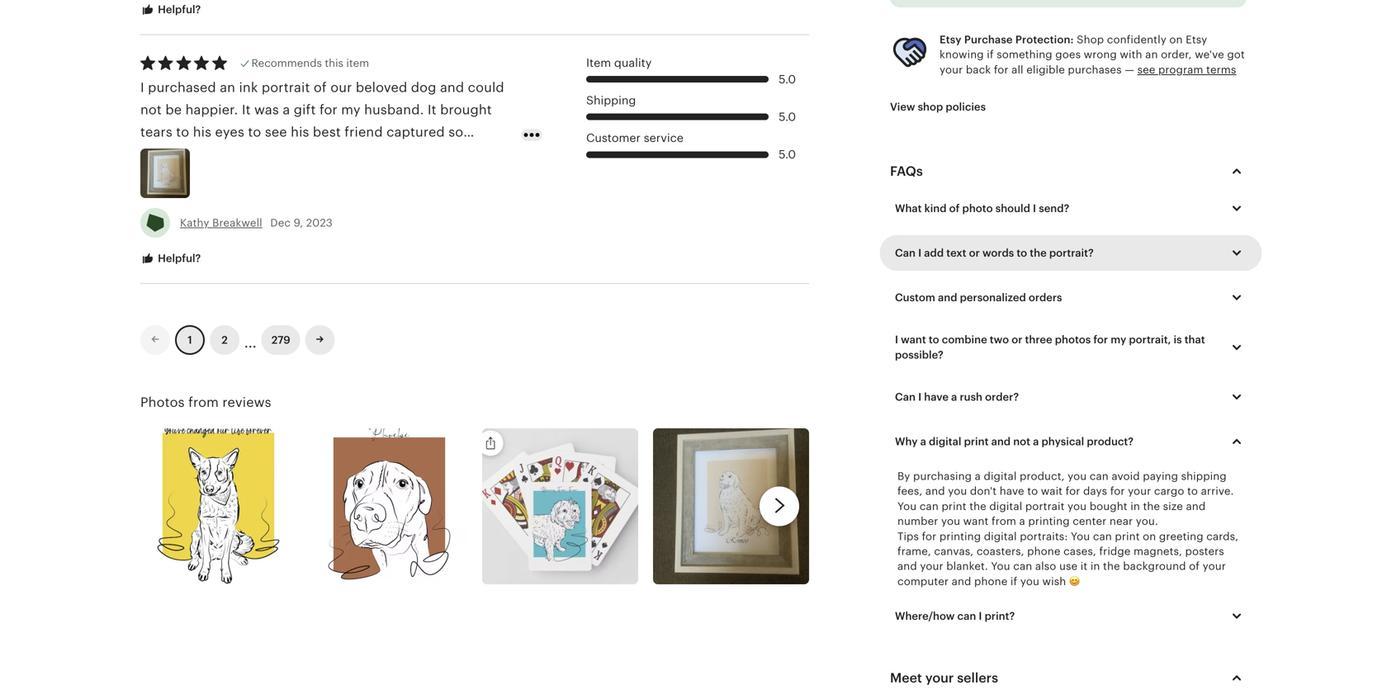 Task type: describe. For each thing, give the bounding box(es) containing it.
if inside shop confidently on etsy knowing if something goes wrong with an order, we've got your back for all eligible purchases —
[[987, 48, 994, 61]]

you up canvas,
[[941, 515, 960, 528]]

background
[[1123, 560, 1186, 573]]

your inside dropdown button
[[926, 671, 954, 686]]

1 horizontal spatial eyes
[[215, 125, 244, 140]]

tips
[[898, 530, 919, 543]]

help
[[389, 170, 417, 185]]

his down happier. at the top left of page
[[193, 125, 211, 140]]

be
[[165, 102, 182, 117]]

for inside i purchased an ink portrait of our beloved dog and could not be happier. it was a gift for my husband. it brought tears to his eyes to see his best friend captured so beautifully. mucahit captured his presence and the look in his eyes perfectly. he is very willing to help through communication and keeps in touch.
[[320, 102, 338, 117]]

1 horizontal spatial phone
[[1027, 545, 1061, 558]]

kathy breakwell link
[[180, 217, 262, 229]]

friend
[[345, 125, 383, 140]]

1
[[188, 334, 192, 346]]

the inside dropdown button
[[1030, 247, 1047, 259]]

canvas,
[[934, 545, 974, 558]]

2 helpful? button from the top
[[128, 244, 213, 274]]

and up through at left top
[[418, 147, 443, 162]]

0 vertical spatial you
[[898, 500, 917, 513]]

my inside i want to combine two or three photos for my portrait, is that possible?
[[1111, 334, 1127, 346]]

in right it
[[1091, 560, 1100, 573]]

faqs
[[890, 164, 923, 179]]

add
[[924, 247, 944, 259]]

0 horizontal spatial eyes
[[162, 170, 192, 185]]

meet your sellers
[[890, 671, 998, 686]]

perfectly.
[[195, 170, 256, 185]]

0 horizontal spatial phone
[[974, 575, 1008, 588]]

etsy inside shop confidently on etsy knowing if something goes wrong with an order, we've got your back for all eligible purchases —
[[1186, 33, 1208, 46]]

i inside dropdown button
[[979, 610, 982, 623]]

bought
[[1090, 500, 1128, 513]]

days
[[1083, 485, 1108, 498]]

in right look
[[502, 147, 514, 162]]

his down beautifully.
[[140, 170, 159, 185]]

for right wait
[[1066, 485, 1080, 498]]

purchases
[[1068, 63, 1122, 76]]

😊
[[1069, 575, 1080, 588]]

got
[[1227, 48, 1245, 61]]

can i have a rush order?
[[895, 391, 1019, 403]]

portrait inside i purchased an ink portrait of our beloved dog and could not be happier. it was a gift for my husband. it brought tears to his eyes to see his best friend captured so beautifully. mucahit captured his presence and the look in his eyes perfectly. he is very willing to help through communication and keeps in touch.
[[262, 80, 310, 95]]

view shop policies button
[[878, 92, 998, 122]]

0 horizontal spatial captured
[[271, 147, 329, 162]]

the inside i purchased an ink portrait of our beloved dog and could not be happier. it was a gift for my husband. it brought tears to his eyes to see his best friend captured so beautifully. mucahit captured his presence and the look in his eyes perfectly. he is very willing to help through communication and keeps in touch.
[[446, 147, 467, 162]]

purchased
[[148, 80, 216, 95]]

wish
[[1043, 575, 1066, 588]]

and inside dropdown button
[[991, 436, 1011, 448]]

digital up coasters,
[[984, 530, 1017, 543]]

and inside dropdown button
[[938, 292, 958, 304]]

to up beautifully.
[[176, 125, 189, 140]]

brought
[[440, 102, 492, 117]]

1 it from the left
[[242, 102, 251, 117]]

keeps
[[273, 192, 311, 207]]

view details of this review photo by kathy breakwell image
[[140, 149, 190, 198]]

so
[[449, 125, 463, 140]]

protection:
[[1016, 33, 1074, 46]]

if inside by purchasing a digital product, you can avoid paying shipping fees, and you don't have to wait for days for your cargo to arrive. you can print the digital portrait you bought in the size and number you want from a printing center near you. tips for printing digital portraits: you can print on greeting cards, frame, canvas, coasters, phone cases, fridge magnets, posters and your blanket. you can also use it in the background of your computer and phone if you wish 😊
[[1011, 575, 1018, 588]]

don't
[[970, 485, 997, 498]]

a up don't
[[975, 470, 981, 483]]

shipping
[[1181, 470, 1227, 483]]

program
[[1159, 63, 1204, 76]]

digital inside dropdown button
[[929, 436, 962, 448]]

greeting
[[1159, 530, 1204, 543]]

can i add text or words to the portrait? button
[[883, 236, 1259, 271]]

see inside i purchased an ink portrait of our beloved dog and could not be happier. it was a gift for my husband. it brought tears to his eyes to see his best friend captured so beautifully. mucahit captured his presence and the look in his eyes perfectly. he is very willing to help through communication and keeps in touch.
[[265, 125, 287, 140]]

custom and personalized orders button
[[883, 280, 1259, 315]]

paying
[[1143, 470, 1178, 483]]

a left rush
[[951, 391, 957, 403]]

in up '2023'
[[314, 192, 326, 207]]

your inside shop confidently on etsy knowing if something goes wrong with an order, we've got your back for all eligible purchases —
[[940, 63, 963, 76]]

my inside i purchased an ink portrait of our beloved dog and could not be happier. it was a gift for my husband. it brought tears to his eyes to see his best friend captured so beautifully. mucahit captured his presence and the look in his eyes perfectly. he is very willing to help through communication and keeps in touch.
[[341, 102, 361, 117]]

recommends this item
[[251, 57, 369, 69]]

dec
[[270, 217, 291, 229]]

to inside i want to combine two or three photos for my portrait, is that possible?
[[929, 334, 939, 346]]

kathy breakwell dec 9, 2023
[[180, 217, 333, 229]]

i inside "dropdown button"
[[1033, 202, 1036, 215]]

confidently
[[1107, 33, 1167, 46]]

sellers
[[957, 671, 998, 686]]

2 helpful? from the top
[[155, 252, 201, 265]]

policies
[[946, 101, 986, 113]]

beloved
[[356, 80, 407, 95]]

etsy purchase protection:
[[940, 33, 1074, 46]]

cargo
[[1154, 485, 1185, 498]]

wait
[[1041, 485, 1063, 498]]

why a digital print and not a physical product?
[[895, 436, 1134, 448]]

you up days
[[1068, 470, 1087, 483]]

item quality
[[586, 56, 652, 69]]

of inside "dropdown button"
[[949, 202, 960, 215]]

an inside i purchased an ink portrait of our beloved dog and could not be happier. it was a gift for my husband. it brought tears to his eyes to see his best friend captured so beautifully. mucahit captured his presence and the look in his eyes perfectly. he is very willing to help through communication and keeps in touch.
[[220, 80, 235, 95]]

1 horizontal spatial captured
[[387, 125, 445, 140]]

by
[[898, 470, 910, 483]]

279 link
[[262, 325, 300, 355]]

our
[[330, 80, 352, 95]]

for down avoid
[[1110, 485, 1125, 498]]

physical
[[1042, 436, 1084, 448]]

we've
[[1195, 48, 1224, 61]]

what kind of photo should i send? button
[[883, 191, 1259, 226]]

print?
[[985, 610, 1015, 623]]

meet your sellers button
[[875, 659, 1262, 698]]

cards,
[[1207, 530, 1239, 543]]

can i have a rush order? button
[[883, 380, 1259, 415]]

a left physical
[[1033, 436, 1039, 448]]

communication
[[140, 192, 241, 207]]

quality
[[614, 56, 652, 69]]

i down possible?
[[918, 391, 922, 403]]

order,
[[1161, 48, 1192, 61]]

dog
[[411, 80, 436, 95]]

fridge
[[1099, 545, 1131, 558]]

magnets,
[[1134, 545, 1182, 558]]

mucahit
[[215, 147, 267, 162]]

presence
[[355, 147, 415, 162]]

what
[[895, 202, 922, 215]]

2 5.0 from the top
[[779, 110, 796, 123]]

and up brought
[[440, 80, 464, 95]]

breakwell
[[212, 217, 262, 229]]

or inside can i add text or words to the portrait? dropdown button
[[969, 247, 980, 259]]

look
[[471, 147, 498, 162]]

should
[[996, 202, 1031, 215]]

back
[[966, 63, 991, 76]]

and down purchasing
[[926, 485, 945, 498]]

to down was
[[248, 125, 261, 140]]

through
[[421, 170, 472, 185]]

your up computer at the right bottom
[[920, 560, 944, 573]]

1 vertical spatial print
[[942, 500, 967, 513]]

your down "posters"
[[1203, 560, 1226, 573]]

purchasing
[[913, 470, 972, 483]]

center
[[1073, 515, 1107, 528]]

have inside dropdown button
[[924, 391, 949, 403]]

where/how can i print? button
[[883, 599, 1259, 634]]



Task type: vqa. For each thing, say whether or not it's contained in the screenshot.
the leftmost ends
no



Task type: locate. For each thing, give the bounding box(es) containing it.
1 vertical spatial or
[[1012, 334, 1023, 346]]

kathy
[[180, 217, 209, 229]]

i inside dropdown button
[[918, 247, 922, 259]]

0 horizontal spatial on
[[1143, 530, 1156, 543]]

0 horizontal spatial printing
[[940, 530, 981, 543]]

0 vertical spatial an
[[1145, 48, 1158, 61]]

arrive.
[[1201, 485, 1234, 498]]

0 horizontal spatial see
[[265, 125, 287, 140]]

i left send?
[[1033, 202, 1036, 215]]

0 vertical spatial my
[[341, 102, 361, 117]]

wrong
[[1084, 48, 1117, 61]]

not up product,
[[1013, 436, 1031, 448]]

i up possible?
[[895, 334, 898, 346]]

i want to combine two or three photos for my portrait, is that possible?
[[895, 334, 1205, 361]]

0 horizontal spatial portrait
[[262, 80, 310, 95]]

0 vertical spatial phone
[[1027, 545, 1061, 558]]

eyes down beautifully.
[[162, 170, 192, 185]]

can up days
[[1090, 470, 1109, 483]]

words
[[983, 247, 1014, 259]]

his up willing
[[333, 147, 351, 162]]

1 vertical spatial you
[[1071, 530, 1090, 543]]

possible?
[[895, 349, 944, 361]]

it down dog
[[428, 102, 437, 117]]

i want to combine two or three photos for my portrait, is that possible? button
[[883, 325, 1259, 370]]

1 horizontal spatial not
[[1013, 436, 1031, 448]]

frame,
[[898, 545, 931, 558]]

print
[[964, 436, 989, 448], [942, 500, 967, 513], [1115, 530, 1140, 543]]

for up best
[[320, 102, 338, 117]]

1 vertical spatial printing
[[940, 530, 981, 543]]

1 vertical spatial see
[[265, 125, 287, 140]]

2 can from the top
[[895, 391, 916, 403]]

helpful? up purchased
[[155, 3, 201, 16]]

1 horizontal spatial printing
[[1028, 515, 1070, 528]]

see right —
[[1138, 63, 1156, 76]]

0 vertical spatial of
[[314, 80, 327, 95]]

husband.
[[364, 102, 424, 117]]

want inside i want to combine two or three photos for my portrait, is that possible?
[[901, 334, 926, 346]]

computer
[[898, 575, 949, 588]]

phone down blanket.
[[974, 575, 1008, 588]]

from up coasters,
[[992, 515, 1017, 528]]

photo
[[962, 202, 993, 215]]

1 vertical spatial if
[[1011, 575, 1018, 588]]

1 horizontal spatial from
[[992, 515, 1017, 528]]

is inside i purchased an ink portrait of our beloved dog and could not be happier. it was a gift for my husband. it brought tears to his eyes to see his best friend captured so beautifully. mucahit captured his presence and the look in his eyes perfectly. he is very willing to help through communication and keeps in touch.
[[281, 170, 292, 185]]

3 5.0 from the top
[[779, 148, 796, 161]]

knowing
[[940, 48, 984, 61]]

you up center
[[1068, 500, 1087, 513]]

1 vertical spatial helpful?
[[155, 252, 201, 265]]

1 vertical spatial want
[[963, 515, 989, 528]]

could
[[468, 80, 504, 95]]

on inside shop confidently on etsy knowing if something goes wrong with an order, we've got your back for all eligible purchases —
[[1170, 33, 1183, 46]]

0 vertical spatial eyes
[[215, 125, 244, 140]]

1 vertical spatial 5.0
[[779, 110, 796, 123]]

0 horizontal spatial if
[[987, 48, 994, 61]]

want inside by purchasing a digital product, you can avoid paying shipping fees, and you don't have to wait for days for your cargo to arrive. you can print the digital portrait you bought in the size and number you want from a printing center near you. tips for printing digital portraits: you can print on greeting cards, frame, canvas, coasters, phone cases, fridge magnets, posters and your blanket. you can also use it in the background of your computer and phone if you wish 😊
[[963, 515, 989, 528]]

you up cases,
[[1071, 530, 1090, 543]]

combine
[[942, 334, 987, 346]]

can left also
[[1013, 560, 1032, 573]]

eyes up mucahit
[[215, 125, 244, 140]]

not left 'be'
[[140, 102, 162, 117]]

1 vertical spatial of
[[949, 202, 960, 215]]

order?
[[985, 391, 1019, 403]]

to up possible?
[[929, 334, 939, 346]]

print down purchasing
[[942, 500, 967, 513]]

from inside by purchasing a digital product, you can avoid paying shipping fees, and you don't have to wait for days for your cargo to arrive. you can print the digital portrait you bought in the size and number you want from a printing center near you. tips for printing digital portraits: you can print on greeting cards, frame, canvas, coasters, phone cases, fridge magnets, posters and your blanket. you can also use it in the background of your computer and phone if you wish 😊
[[992, 515, 1017, 528]]

where/how
[[895, 610, 955, 623]]

1 horizontal spatial it
[[428, 102, 437, 117]]

helpful?
[[155, 3, 201, 16], [155, 252, 201, 265]]

a right why
[[920, 436, 926, 448]]

0 vertical spatial is
[[281, 170, 292, 185]]

1 vertical spatial eyes
[[162, 170, 192, 185]]

my down our
[[341, 102, 361, 117]]

for inside shop confidently on etsy knowing if something goes wrong with an order, we've got your back for all eligible purchases —
[[994, 63, 1009, 76]]

willing
[[326, 170, 369, 185]]

1 horizontal spatial my
[[1111, 334, 1127, 346]]

is right he
[[281, 170, 292, 185]]

1 vertical spatial portrait
[[1026, 500, 1065, 513]]

captured up very
[[271, 147, 329, 162]]

three
[[1025, 334, 1053, 346]]

can inside dropdown button
[[895, 247, 916, 259]]

captured
[[387, 125, 445, 140], [271, 147, 329, 162]]

and down blanket.
[[952, 575, 972, 588]]

size
[[1163, 500, 1183, 513]]

goes
[[1056, 48, 1081, 61]]

5.0 for service
[[779, 148, 796, 161]]

captured down husband.
[[387, 125, 445, 140]]

1 horizontal spatial see
[[1138, 63, 1156, 76]]

and right size
[[1186, 500, 1206, 513]]

you down also
[[1021, 575, 1040, 588]]

0 horizontal spatial of
[[314, 80, 327, 95]]

for left all
[[994, 63, 1009, 76]]

portrait?
[[1049, 247, 1094, 259]]

is inside i want to combine two or three photos for my portrait, is that possible?
[[1174, 334, 1182, 346]]

0 vertical spatial helpful? button
[[128, 0, 213, 25]]

1 vertical spatial phone
[[974, 575, 1008, 588]]

helpful? button
[[128, 0, 213, 25], [128, 244, 213, 274]]

i left print? in the right of the page
[[979, 610, 982, 623]]

not
[[140, 102, 162, 117], [1013, 436, 1031, 448]]

to down shipping
[[1188, 485, 1198, 498]]

and down order?
[[991, 436, 1011, 448]]

0 horizontal spatial have
[[924, 391, 949, 403]]

to down presence
[[372, 170, 386, 185]]

best
[[313, 125, 341, 140]]

portrait inside by purchasing a digital product, you can avoid paying shipping fees, and you don't have to wait for days for your cargo to arrive. you can print the digital portrait you bought in the size and number you want from a printing center near you. tips for printing digital portraits: you can print on greeting cards, frame, canvas, coasters, phone cases, fridge magnets, posters and your blanket. you can also use it in the background of your computer and phone if you wish 😊
[[1026, 500, 1065, 513]]

and up kathy breakwell dec 9, 2023
[[245, 192, 269, 207]]

1 vertical spatial an
[[220, 80, 235, 95]]

shop
[[1077, 33, 1104, 46]]

1 horizontal spatial an
[[1145, 48, 1158, 61]]

that
[[1185, 334, 1205, 346]]

your right meet
[[926, 671, 954, 686]]

2 etsy from the left
[[1186, 33, 1208, 46]]

portraits:
[[1020, 530, 1068, 543]]

0 horizontal spatial not
[[140, 102, 162, 117]]

1 vertical spatial have
[[1000, 485, 1025, 498]]

1 vertical spatial on
[[1143, 530, 1156, 543]]

can
[[895, 247, 916, 259], [895, 391, 916, 403]]

0 vertical spatial helpful?
[[155, 3, 201, 16]]

print inside dropdown button
[[964, 436, 989, 448]]

2 horizontal spatial you
[[1071, 530, 1090, 543]]

1 horizontal spatial portrait
[[1026, 500, 1065, 513]]

1 vertical spatial not
[[1013, 436, 1031, 448]]

to down product,
[[1027, 485, 1038, 498]]

all
[[1012, 63, 1024, 76]]

0 vertical spatial or
[[969, 247, 980, 259]]

0 vertical spatial 5.0
[[779, 72, 796, 86]]

digital
[[929, 436, 962, 448], [984, 470, 1017, 483], [990, 500, 1023, 513], [984, 530, 1017, 543]]

1 horizontal spatial on
[[1170, 33, 1183, 46]]

the
[[446, 147, 467, 162], [1030, 247, 1047, 259], [970, 500, 987, 513], [1143, 500, 1160, 513], [1103, 560, 1120, 573]]

in
[[502, 147, 514, 162], [314, 192, 326, 207], [1131, 500, 1140, 513], [1091, 560, 1100, 573]]

0 vertical spatial not
[[140, 102, 162, 117]]

want down don't
[[963, 515, 989, 528]]

on inside by purchasing a digital product, you can avoid paying shipping fees, and you don't have to wait for days for your cargo to arrive. you can print the digital portrait you bought in the size and number you want from a printing center near you. tips for printing digital portraits: you can print on greeting cards, frame, canvas, coasters, phone cases, fridge magnets, posters and your blanket. you can also use it in the background of your computer and phone if you wish 😊
[[1143, 530, 1156, 543]]

can inside where/how can i print? dropdown button
[[958, 610, 976, 623]]

see down was
[[265, 125, 287, 140]]

1 can from the top
[[895, 247, 916, 259]]

for inside i want to combine two or three photos for my portrait, is that possible?
[[1094, 334, 1108, 346]]

1 vertical spatial can
[[895, 391, 916, 403]]

avoid
[[1112, 470, 1140, 483]]

helpful? button down the kathy on the left of page
[[128, 244, 213, 274]]

2 vertical spatial 5.0
[[779, 148, 796, 161]]

an inside shop confidently on etsy knowing if something goes wrong with an order, we've got your back for all eligible purchases —
[[1145, 48, 1158, 61]]

or inside i want to combine two or three photos for my portrait, is that possible?
[[1012, 334, 1023, 346]]

your down knowing at the top right
[[940, 63, 963, 76]]

1 helpful? from the top
[[155, 3, 201, 16]]

in up you.
[[1131, 500, 1140, 513]]

i inside i purchased an ink portrait of our beloved dog and could not be happier. it was a gift for my husband. it brought tears to his eyes to see his best friend captured so beautifully. mucahit captured his presence and the look in his eyes perfectly. he is very willing to help through communication and keeps in touch.
[[140, 80, 144, 95]]

number
[[898, 515, 938, 528]]

shop
[[918, 101, 943, 113]]

0 horizontal spatial or
[[969, 247, 980, 259]]

of inside i purchased an ink portrait of our beloved dog and could not be happier. it was a gift for my husband. it brought tears to his eyes to see his best friend captured so beautifully. mucahit captured his presence and the look in his eyes perfectly. he is very willing to help through communication and keeps in touch.
[[314, 80, 327, 95]]

the down fridge
[[1103, 560, 1120, 573]]

an right with in the right top of the page
[[1145, 48, 1158, 61]]

printing up portraits:
[[1028, 515, 1070, 528]]

of inside by purchasing a digital product, you can avoid paying shipping fees, and you don't have to wait for days for your cargo to arrive. you can print the digital portrait you bought in the size and number you want from a printing center near you. tips for printing digital portraits: you can print on greeting cards, frame, canvas, coasters, phone cases, fridge magnets, posters and your blanket. you can also use it in the background of your computer and phone if you wish 😊
[[1189, 560, 1200, 573]]

to
[[176, 125, 189, 140], [248, 125, 261, 140], [372, 170, 386, 185], [1017, 247, 1027, 259], [929, 334, 939, 346], [1027, 485, 1038, 498], [1188, 485, 1198, 498]]

0 horizontal spatial etsy
[[940, 33, 962, 46]]

0 vertical spatial print
[[964, 436, 989, 448]]

view shop policies
[[890, 101, 986, 113]]

phone down portraits:
[[1027, 545, 1061, 558]]

1 vertical spatial captured
[[271, 147, 329, 162]]

is left that
[[1174, 334, 1182, 346]]

or right two at right
[[1012, 334, 1023, 346]]

it
[[242, 102, 251, 117], [428, 102, 437, 117]]

by purchasing a digital product, you can avoid paying shipping fees, and you don't have to wait for days for your cargo to arrive. you can print the digital portrait you bought in the size and number you want from a printing center near you. tips for printing digital portraits: you can print on greeting cards, frame, canvas, coasters, phone cases, fridge magnets, posters and your blanket. you can also use it in the background of your computer and phone if you wish 😊
[[898, 470, 1239, 588]]

why a digital print and not a physical product? button
[[883, 424, 1259, 459]]

gift
[[294, 102, 316, 117]]

can down possible?
[[895, 391, 916, 403]]

1 vertical spatial helpful? button
[[128, 244, 213, 274]]

0 vertical spatial want
[[901, 334, 926, 346]]

eligible
[[1027, 63, 1065, 76]]

a up portraits:
[[1019, 515, 1025, 528]]

you down purchasing
[[948, 485, 967, 498]]

the down so
[[446, 147, 467, 162]]

see program terms link
[[1138, 63, 1237, 76]]

my left portrait,
[[1111, 334, 1127, 346]]

have left rush
[[924, 391, 949, 403]]

for down number
[[922, 530, 937, 543]]

2 vertical spatial you
[[991, 560, 1011, 573]]

digital up don't
[[984, 470, 1017, 483]]

portrait,
[[1129, 334, 1171, 346]]

portrait down wait
[[1026, 500, 1065, 513]]

terms
[[1207, 63, 1237, 76]]

something
[[997, 48, 1053, 61]]

customer
[[586, 131, 641, 145]]

digital up purchasing
[[929, 436, 962, 448]]

can for can i have a rush order?
[[895, 391, 916, 403]]

photos from reviews
[[140, 395, 271, 410]]

for right photos at the top of the page
[[1094, 334, 1108, 346]]

meet
[[890, 671, 922, 686]]

fees,
[[898, 485, 923, 498]]

0 vertical spatial have
[[924, 391, 949, 403]]

1 helpful? button from the top
[[128, 0, 213, 25]]

tears
[[140, 125, 172, 140]]

1 vertical spatial my
[[1111, 334, 1127, 346]]

have inside by purchasing a digital product, you can avoid paying shipping fees, and you don't have to wait for days for your cargo to arrive. you can print the digital portrait you bought in the size and number you want from a printing center near you. tips for printing digital portraits: you can print on greeting cards, frame, canvas, coasters, phone cases, fridge magnets, posters and your blanket. you can also use it in the background of your computer and phone if you wish 😊
[[1000, 485, 1025, 498]]

a inside i purchased an ink portrait of our beloved dog and could not be happier. it was a gift for my husband. it brought tears to his eyes to see his best friend captured so beautifully. mucahit captured his presence and the look in his eyes perfectly. he is very willing to help through communication and keeps in touch.
[[283, 102, 290, 117]]

not inside dropdown button
[[1013, 436, 1031, 448]]

2 vertical spatial print
[[1115, 530, 1140, 543]]

2 vertical spatial of
[[1189, 560, 1200, 573]]

if down purchase
[[987, 48, 994, 61]]

etsy up knowing at the top right
[[940, 33, 962, 46]]

on up order,
[[1170, 33, 1183, 46]]

shop confidently on etsy knowing if something goes wrong with an order, we've got your back for all eligible purchases —
[[940, 33, 1245, 76]]

it left was
[[242, 102, 251, 117]]

printing up canvas,
[[940, 530, 981, 543]]

0 horizontal spatial is
[[281, 170, 292, 185]]

0 vertical spatial can
[[895, 247, 916, 259]]

i left add
[[918, 247, 922, 259]]

0 horizontal spatial from
[[188, 395, 219, 410]]

i left purchased
[[140, 80, 144, 95]]

can up fridge
[[1093, 530, 1112, 543]]

can for can i add text or words to the portrait?
[[895, 247, 916, 259]]

near
[[1110, 515, 1133, 528]]

i inside i want to combine two or three photos for my portrait, is that possible?
[[895, 334, 898, 346]]

1 horizontal spatial have
[[1000, 485, 1025, 498]]

portrait down 'recommends'
[[262, 80, 310, 95]]

custom and personalized orders
[[895, 292, 1062, 304]]

2023
[[306, 217, 333, 229]]

the up you.
[[1143, 500, 1160, 513]]

was
[[254, 102, 279, 117]]

or
[[969, 247, 980, 259], [1012, 334, 1023, 346]]

item
[[586, 56, 611, 69]]

2 horizontal spatial of
[[1189, 560, 1200, 573]]

the down don't
[[970, 500, 987, 513]]

product,
[[1020, 470, 1065, 483]]

0 horizontal spatial it
[[242, 102, 251, 117]]

coasters,
[[977, 545, 1024, 558]]

can left add
[[895, 247, 916, 259]]

and right "custom"
[[938, 292, 958, 304]]

to inside dropdown button
[[1017, 247, 1027, 259]]

it
[[1081, 560, 1088, 573]]

digital down don't
[[990, 500, 1023, 513]]

5.0
[[779, 72, 796, 86], [779, 110, 796, 123], [779, 148, 796, 161]]

can inside dropdown button
[[895, 391, 916, 403]]

2 it from the left
[[428, 102, 437, 117]]

you down the fees,
[[898, 500, 917, 513]]

0 horizontal spatial an
[[220, 80, 235, 95]]

you
[[898, 500, 917, 513], [1071, 530, 1090, 543], [991, 560, 1011, 573]]

not inside i purchased an ink portrait of our beloved dog and could not be happier. it was a gift for my husband. it brought tears to his eyes to see his best friend captured so beautifully. mucahit captured his presence and the look in his eyes perfectly. he is very willing to help through communication and keeps in touch.
[[140, 102, 162, 117]]

0 horizontal spatial my
[[341, 102, 361, 117]]

0 horizontal spatial want
[[901, 334, 926, 346]]

can up number
[[920, 500, 939, 513]]

a left gift
[[283, 102, 290, 117]]

his
[[193, 125, 211, 140], [291, 125, 309, 140], [333, 147, 351, 162], [140, 170, 159, 185]]

have
[[924, 391, 949, 403], [1000, 485, 1025, 498]]

he
[[260, 170, 278, 185]]

send?
[[1039, 202, 1070, 215]]

0 vertical spatial portrait
[[262, 80, 310, 95]]

kind
[[925, 202, 947, 215]]

1 horizontal spatial or
[[1012, 334, 1023, 346]]

1 horizontal spatial of
[[949, 202, 960, 215]]

etsy
[[940, 33, 962, 46], [1186, 33, 1208, 46]]

you down coasters,
[[991, 560, 1011, 573]]

can left print? in the right of the page
[[958, 610, 976, 623]]

0 vertical spatial see
[[1138, 63, 1156, 76]]

and
[[440, 80, 464, 95], [418, 147, 443, 162], [245, 192, 269, 207], [938, 292, 958, 304], [991, 436, 1011, 448], [926, 485, 945, 498], [1186, 500, 1206, 513], [898, 560, 917, 573], [952, 575, 972, 588]]

5.0 for quality
[[779, 72, 796, 86]]

1 horizontal spatial want
[[963, 515, 989, 528]]

an left ink
[[220, 80, 235, 95]]

1 etsy from the left
[[940, 33, 962, 46]]

2 link
[[210, 325, 239, 355]]

0 vertical spatial captured
[[387, 125, 445, 140]]

helpful? down the kathy on the left of page
[[155, 252, 201, 265]]

0 vertical spatial printing
[[1028, 515, 1070, 528]]

purchase
[[964, 33, 1013, 46]]

to right words at the top right of the page
[[1017, 247, 1027, 259]]

1 horizontal spatial you
[[991, 560, 1011, 573]]

0 horizontal spatial you
[[898, 500, 917, 513]]

1 horizontal spatial is
[[1174, 334, 1182, 346]]

1 vertical spatial is
[[1174, 334, 1182, 346]]

you
[[1068, 470, 1087, 483], [948, 485, 967, 498], [1068, 500, 1087, 513], [941, 515, 960, 528], [1021, 575, 1040, 588]]

0 vertical spatial from
[[188, 395, 219, 410]]

0 vertical spatial if
[[987, 48, 994, 61]]

of left our
[[314, 80, 327, 95]]

see
[[1138, 63, 1156, 76], [265, 125, 287, 140]]

reviews
[[222, 395, 271, 410]]

can i add text or words to the portrait?
[[895, 247, 1094, 259]]

on down you.
[[1143, 530, 1156, 543]]

his down gift
[[291, 125, 309, 140]]

0 vertical spatial on
[[1170, 33, 1183, 46]]

1 horizontal spatial etsy
[[1186, 33, 1208, 46]]

beautifully.
[[140, 147, 212, 162]]

of right kind
[[949, 202, 960, 215]]

your down avoid
[[1128, 485, 1151, 498]]

see program terms
[[1138, 63, 1237, 76]]

and down frame,
[[898, 560, 917, 573]]

where/how can i print?
[[895, 610, 1015, 623]]

1 vertical spatial from
[[992, 515, 1017, 528]]

very
[[295, 170, 323, 185]]

1 5.0 from the top
[[779, 72, 796, 86]]

1 horizontal spatial if
[[1011, 575, 1018, 588]]



